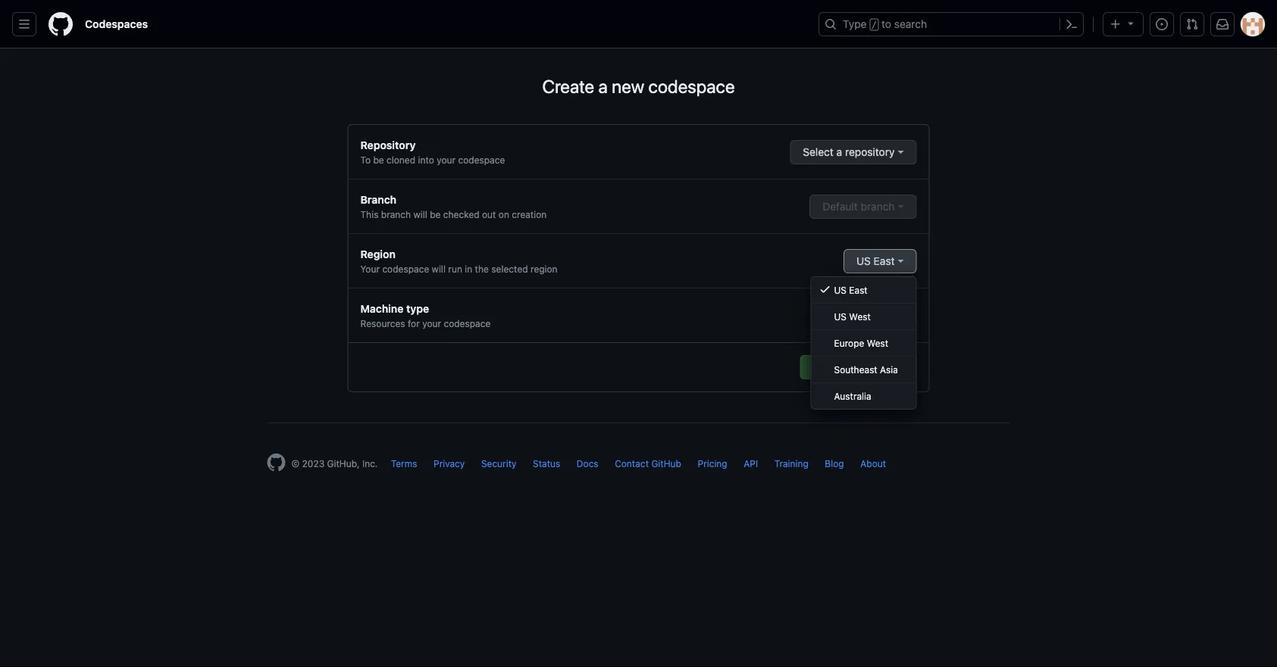 Task type: vqa. For each thing, say whether or not it's contained in the screenshot.
gear image associated with the Select milestones element
no



Task type: locate. For each thing, give the bounding box(es) containing it.
1 vertical spatial us
[[834, 285, 847, 296]]

be inside 'repository to be cloned into your codespace'
[[373, 155, 384, 165]]

pricing link
[[698, 459, 727, 469]]

create
[[542, 76, 594, 97], [813, 361, 846, 374]]

us inside radio item
[[834, 285, 847, 296]]

be right to
[[373, 155, 384, 165]]

be inside branch this branch will be checked out on creation
[[430, 209, 441, 220]]

terms link
[[391, 459, 417, 469]]

will left run
[[432, 264, 446, 274]]

codespaces link
[[79, 12, 154, 36]]

will for branch
[[414, 209, 427, 220]]

1 vertical spatial your
[[422, 318, 441, 329]]

us east
[[857, 255, 895, 268], [834, 285, 868, 296]]

1 horizontal spatial east
[[874, 255, 895, 268]]

1 horizontal spatial branch
[[861, 201, 895, 213]]

region your codespace will run in the selected region
[[360, 248, 558, 274]]

status link
[[533, 459, 560, 469]]

1 horizontal spatial create
[[813, 361, 846, 374]]

terms
[[391, 459, 417, 469]]

us east right check icon
[[834, 285, 868, 296]]

codespaces
[[85, 18, 148, 30]]

©
[[291, 459, 300, 469]]

your
[[437, 155, 456, 165], [422, 318, 441, 329]]

create down the europe
[[813, 361, 846, 374]]

a
[[598, 76, 608, 97], [837, 146, 842, 158]]

training
[[774, 459, 809, 469]]

0 vertical spatial east
[[874, 255, 895, 268]]

a left new at the top
[[598, 76, 608, 97]]

1 horizontal spatial be
[[430, 209, 441, 220]]

0 horizontal spatial branch
[[381, 209, 411, 220]]

status
[[533, 459, 560, 469]]

contact
[[615, 459, 649, 469]]

us east up the us east radio item
[[857, 255, 895, 268]]

a inside popup button
[[837, 146, 842, 158]]

branch down branch
[[381, 209, 411, 220]]

2023
[[302, 459, 325, 469]]

1 vertical spatial will
[[432, 264, 446, 274]]

0 vertical spatial create
[[542, 76, 594, 97]]

east inside popup button
[[874, 255, 895, 268]]

new
[[612, 76, 645, 97]]

be left checked at the left of page
[[430, 209, 441, 220]]

will left checked at the left of page
[[414, 209, 427, 220]]

west right the europe
[[867, 338, 889, 349]]

us east inside radio item
[[834, 285, 868, 296]]

us up the europe
[[834, 312, 847, 322]]

1 vertical spatial west
[[867, 338, 889, 349]]

into
[[418, 155, 434, 165]]

east inside radio item
[[849, 285, 868, 296]]

1 vertical spatial us east
[[834, 285, 868, 296]]

be
[[373, 155, 384, 165], [430, 209, 441, 220]]

west down the us east radio item
[[849, 312, 871, 322]]

0 vertical spatial will
[[414, 209, 427, 220]]

training link
[[774, 459, 809, 469]]

branch
[[360, 193, 397, 206]]

branch right default
[[861, 201, 895, 213]]

east up the us east radio item
[[874, 255, 895, 268]]

us
[[857, 255, 871, 268], [834, 285, 847, 296], [834, 312, 847, 322]]

to
[[360, 155, 371, 165]]

west for europe west
[[867, 338, 889, 349]]

resources
[[360, 318, 405, 329]]

region
[[531, 264, 558, 274]]

create inside button
[[813, 361, 846, 374]]

your
[[360, 264, 380, 274]]

branch this branch will be checked out on creation
[[360, 193, 547, 220]]

creation
[[512, 209, 547, 220]]

codespace
[[649, 76, 735, 97], [458, 155, 505, 165], [382, 264, 429, 274], [444, 318, 491, 329], [849, 361, 904, 374]]

us up the us east radio item
[[857, 255, 871, 268]]

will inside branch this branch will be checked out on creation
[[414, 209, 427, 220]]

will inside region your codespace will run in the selected region
[[432, 264, 446, 274]]

your right into
[[437, 155, 456, 165]]

0 horizontal spatial a
[[598, 76, 608, 97]]

plus image
[[1110, 18, 1122, 30]]

1 horizontal spatial a
[[837, 146, 842, 158]]

east
[[874, 255, 895, 268], [849, 285, 868, 296]]

branch inside button
[[861, 201, 895, 213]]

select a repository
[[803, 146, 895, 158]]

your right for
[[422, 318, 441, 329]]

0 vertical spatial a
[[598, 76, 608, 97]]

selected
[[491, 264, 528, 274]]

will
[[414, 209, 427, 220], [432, 264, 446, 274]]

0 vertical spatial us
[[857, 255, 871, 268]]

1 horizontal spatial will
[[432, 264, 446, 274]]

0 vertical spatial be
[[373, 155, 384, 165]]

branch inside branch this branch will be checked out on creation
[[381, 209, 411, 220]]

us east button
[[844, 249, 917, 274]]

your inside machine type resources for your codespace
[[422, 318, 441, 329]]

none
[[866, 307, 895, 319]]

us east radio item
[[811, 277, 916, 304]]

this
[[360, 209, 379, 220]]

blog link
[[825, 459, 844, 469]]

/
[[872, 20, 877, 30]]

us west
[[834, 312, 871, 322]]

branch
[[861, 201, 895, 213], [381, 209, 411, 220]]

east up us west
[[849, 285, 868, 296]]

0 horizontal spatial east
[[849, 285, 868, 296]]

0 vertical spatial us east
[[857, 255, 895, 268]]

1 vertical spatial a
[[837, 146, 842, 158]]

a right select
[[837, 146, 842, 158]]

default
[[823, 201, 858, 213]]

0 vertical spatial your
[[437, 155, 456, 165]]

default branch button
[[810, 195, 917, 219]]

about link
[[861, 459, 886, 469]]

type
[[843, 18, 867, 30]]

none button
[[856, 301, 917, 325]]

search
[[894, 18, 927, 30]]

1 vertical spatial be
[[430, 209, 441, 220]]

cloned
[[387, 155, 415, 165]]

about
[[861, 459, 886, 469]]

0 horizontal spatial be
[[373, 155, 384, 165]]

create codespace
[[813, 361, 904, 374]]

checked
[[443, 209, 480, 220]]

0 horizontal spatial will
[[414, 209, 427, 220]]

codespace inside 'repository to be cloned into your codespace'
[[458, 155, 505, 165]]

west
[[849, 312, 871, 322], [867, 338, 889, 349]]

1 vertical spatial east
[[849, 285, 868, 296]]

west for us west
[[849, 312, 871, 322]]

0 vertical spatial west
[[849, 312, 871, 322]]

1 vertical spatial create
[[813, 361, 846, 374]]

0 horizontal spatial create
[[542, 76, 594, 97]]

us right check icon
[[834, 285, 847, 296]]

create left new at the top
[[542, 76, 594, 97]]



Task type: describe. For each thing, give the bounding box(es) containing it.
github
[[651, 459, 681, 469]]

type
[[406, 302, 429, 315]]

check image
[[819, 284, 831, 296]]

in
[[465, 264, 472, 274]]

select
[[803, 146, 834, 158]]

github,
[[327, 459, 360, 469]]

will for region
[[432, 264, 446, 274]]

inc.
[[362, 459, 378, 469]]

security link
[[481, 459, 517, 469]]

repository
[[845, 146, 895, 158]]

contact github
[[615, 459, 681, 469]]

type / to search
[[843, 18, 927, 30]]

machine type resources for your codespace
[[360, 302, 491, 329]]

southeast asia
[[834, 365, 898, 375]]

codespace inside region your codespace will run in the selected region
[[382, 264, 429, 274]]

docs
[[577, 459, 599, 469]]

to
[[882, 18, 892, 30]]

for
[[408, 318, 420, 329]]

region
[[360, 248, 396, 260]]

issue opened image
[[1156, 18, 1168, 30]]

2 vertical spatial us
[[834, 312, 847, 322]]

run
[[448, 264, 462, 274]]

api link
[[744, 459, 758, 469]]

select a repository button
[[790, 140, 917, 164]]

docs link
[[577, 459, 599, 469]]

security
[[481, 459, 517, 469]]

notifications image
[[1217, 18, 1229, 30]]

repository
[[360, 139, 416, 151]]

triangle down image
[[1125, 17, 1137, 29]]

default branch
[[823, 201, 895, 213]]

us inside popup button
[[857, 255, 871, 268]]

out
[[482, 209, 496, 220]]

pricing
[[698, 459, 727, 469]]

europe
[[834, 338, 864, 349]]

© 2023 github, inc.
[[291, 459, 378, 469]]

create codespace button
[[800, 356, 917, 380]]

contact github link
[[615, 459, 681, 469]]

the
[[475, 264, 489, 274]]

blog
[[825, 459, 844, 469]]

create for create a new codespace
[[542, 76, 594, 97]]

codespace inside machine type resources for your codespace
[[444, 318, 491, 329]]

repository to be cloned into your codespace
[[360, 139, 505, 165]]

git pull request image
[[1186, 18, 1198, 30]]

a for select
[[837, 146, 842, 158]]

a for create
[[598, 76, 608, 97]]

privacy link
[[434, 459, 465, 469]]

your inside 'repository to be cloned into your codespace'
[[437, 155, 456, 165]]

australia
[[834, 391, 872, 402]]

homepage image
[[267, 454, 285, 472]]

on
[[499, 209, 509, 220]]

europe west
[[834, 338, 889, 349]]

command palette image
[[1066, 18, 1078, 30]]

privacy
[[434, 459, 465, 469]]

southeast
[[834, 365, 878, 375]]

create for create codespace
[[813, 361, 846, 374]]

asia
[[880, 365, 898, 375]]

create a new codespace
[[542, 76, 735, 97]]

homepage image
[[49, 12, 73, 36]]

codespace inside button
[[849, 361, 904, 374]]

us east inside popup button
[[857, 255, 895, 268]]

machine
[[360, 302, 404, 315]]

api
[[744, 459, 758, 469]]



